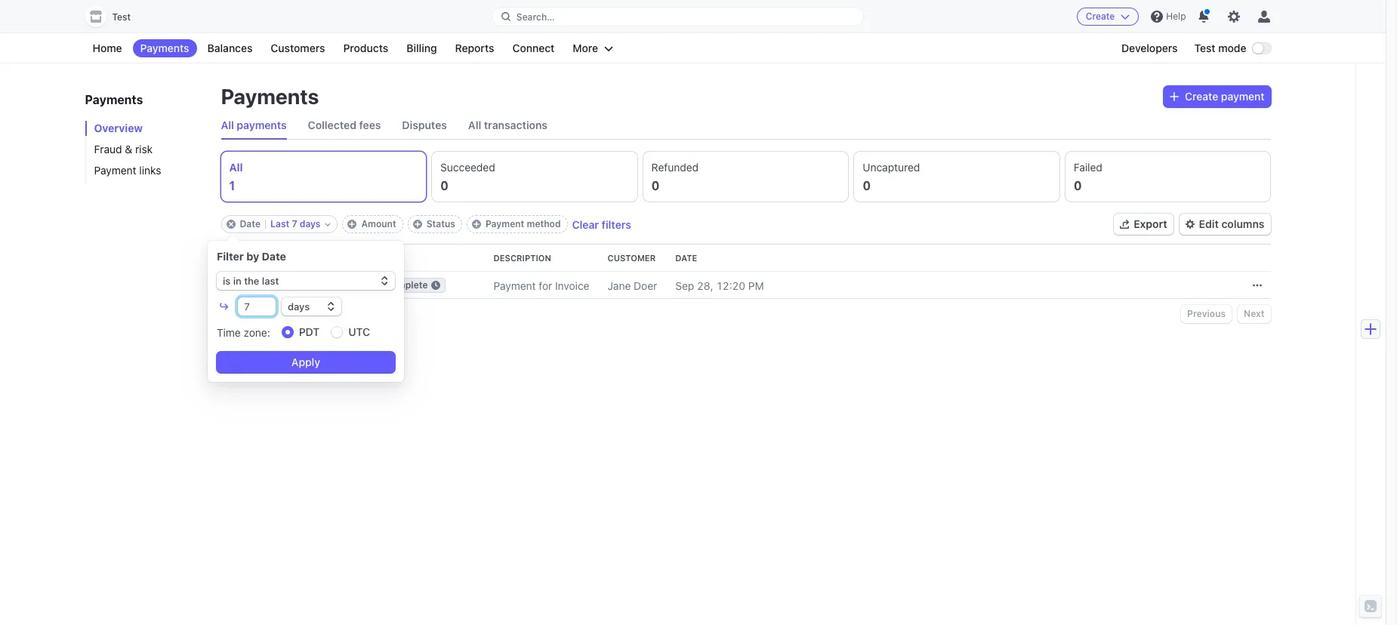 Task type: locate. For each thing, give the bounding box(es) containing it.
create button
[[1077, 8, 1139, 26]]

date right by
[[262, 250, 286, 263]]

fraud
[[94, 143, 122, 156]]

tab list containing 1
[[221, 152, 1271, 202]]

28,
[[697, 279, 713, 292]]

date up sep
[[676, 253, 697, 263]]

clear filters toolbar
[[221, 215, 631, 233]]

edit
[[1199, 218, 1219, 230]]

all
[[221, 119, 234, 131], [468, 119, 481, 131], [229, 161, 243, 174]]

0 down refunded
[[652, 179, 660, 193]]

1 vertical spatial payment
[[486, 218, 524, 230]]

reports
[[455, 42, 494, 54]]

date inside clear filters 'toolbar'
[[240, 218, 261, 230]]

clear filters button
[[572, 218, 631, 231]]

test left mode
[[1195, 42, 1216, 54]]

billing link
[[399, 39, 445, 57]]

tab list containing all payments
[[221, 112, 1271, 140]]

0 down succeeded
[[440, 179, 449, 193]]

for
[[539, 279, 552, 292]]

apply button
[[217, 352, 395, 373]]

0 vertical spatial create
[[1086, 11, 1115, 22]]

all transactions link
[[468, 112, 548, 139]]

all payments link
[[221, 112, 287, 139]]

1 horizontal spatial amount
[[361, 218, 396, 230]]

1 tab list from the top
[[221, 112, 1271, 140]]

products
[[343, 42, 388, 54]]

0 vertical spatial amount
[[361, 218, 396, 230]]

date
[[240, 218, 261, 230], [262, 250, 286, 263], [676, 253, 697, 263]]

create
[[1086, 11, 1115, 22], [1185, 90, 1219, 103]]

svg image
[[1170, 92, 1179, 101]]

payment method
[[486, 218, 561, 230]]

0 down failed
[[1074, 179, 1082, 193]]

payment right add payment method icon
[[486, 218, 524, 230]]

all down the all payments link in the left of the page
[[229, 161, 243, 174]]

0 horizontal spatial create
[[1086, 11, 1115, 22]]

1 vertical spatial test
[[1195, 42, 1216, 54]]

description
[[494, 253, 551, 263]]

&
[[125, 143, 132, 156]]

0 horizontal spatial test
[[112, 11, 131, 23]]

0 inside refunded 0
[[652, 179, 660, 193]]

create inside popup button
[[1185, 90, 1219, 103]]

pdt
[[299, 326, 320, 338]]

create payment button
[[1164, 86, 1271, 107]]

test for test mode
[[1195, 42, 1216, 54]]

payment for payment links
[[94, 164, 136, 177]]

disputes
[[402, 119, 447, 131]]

export
[[1134, 218, 1168, 230]]

1 0 from the left
[[440, 179, 449, 193]]

2 tab list from the top
[[221, 152, 1271, 202]]

time zone:
[[217, 326, 270, 339]]

0 vertical spatial test
[[112, 11, 131, 23]]

2 horizontal spatial date
[[676, 253, 697, 263]]

jane doer link
[[608, 273, 676, 298]]

payment for invoice
[[494, 279, 590, 292]]

test button
[[85, 6, 146, 27]]

filter by date
[[217, 250, 286, 263]]

3 0 from the left
[[863, 179, 871, 193]]

all left the transactions at the left top of the page
[[468, 119, 481, 131]]

filters
[[602, 218, 631, 231]]

Search… search field
[[492, 7, 864, 26]]

payment inside clear filters 'toolbar'
[[486, 218, 524, 230]]

clear filters
[[572, 218, 631, 231]]

None number field
[[238, 298, 276, 316]]

payment
[[94, 164, 136, 177], [486, 218, 524, 230], [494, 279, 536, 292]]

fees
[[359, 119, 381, 131]]

$5,868.00
[[260, 279, 315, 292]]

zone:
[[244, 326, 270, 339]]

0
[[440, 179, 449, 193], [652, 179, 660, 193], [863, 179, 871, 193], [1074, 179, 1082, 193]]

payment links link
[[85, 163, 206, 178]]

previous button
[[1182, 305, 1232, 323]]

home link
[[85, 39, 130, 57]]

1 vertical spatial create
[[1185, 90, 1219, 103]]

payment
[[1221, 90, 1265, 103]]

last
[[270, 218, 290, 230]]

developers link
[[1114, 39, 1186, 57]]

doer
[[634, 279, 657, 292]]

1 vertical spatial tab list
[[221, 152, 1271, 202]]

create for create payment
[[1185, 90, 1219, 103]]

0 down the uncaptured
[[863, 179, 871, 193]]

0 horizontal spatial date
[[240, 218, 261, 230]]

0 horizontal spatial 1
[[221, 307, 226, 320]]

uncaptured
[[863, 161, 920, 174]]

0 vertical spatial payment
[[94, 164, 136, 177]]

1 horizontal spatial create
[[1185, 90, 1219, 103]]

0 vertical spatial 1
[[229, 179, 235, 193]]

create right "svg" image on the right
[[1185, 90, 1219, 103]]

1 vertical spatial amount
[[277, 253, 315, 263]]

test inside test button
[[112, 11, 131, 23]]

amount
[[361, 218, 396, 230], [277, 253, 315, 263]]

1
[[229, 179, 235, 193], [221, 307, 226, 320]]

invoice
[[555, 279, 590, 292]]

products link
[[336, 39, 396, 57]]

0 for failed 0
[[1074, 179, 1082, 193]]

all for 1
[[229, 161, 243, 174]]

add amount image
[[348, 220, 357, 229]]

next
[[1244, 308, 1265, 320]]

customers
[[271, 42, 325, 54]]

test for test
[[112, 11, 131, 23]]

overview
[[94, 122, 143, 134]]

payment down fraud
[[94, 164, 136, 177]]

0 inside succeeded 0
[[440, 179, 449, 193]]

payments up overview at left top
[[85, 93, 143, 107]]

payments right home
[[140, 42, 189, 54]]

all for payments
[[221, 119, 234, 131]]

2 vertical spatial payment
[[494, 279, 536, 292]]

1 left result
[[221, 307, 226, 320]]

more
[[573, 42, 598, 54]]

test
[[112, 11, 131, 23], [1195, 42, 1216, 54]]

billing
[[407, 42, 437, 54]]

0 horizontal spatial amount
[[277, 253, 315, 263]]

all left payments
[[221, 119, 234, 131]]

amount right add amount image on the top
[[361, 218, 396, 230]]

4 0 from the left
[[1074, 179, 1082, 193]]

1 horizontal spatial test
[[1195, 42, 1216, 54]]

date right remove date image at the left top of the page
[[240, 218, 261, 230]]

create up 'developers' link
[[1086, 11, 1115, 22]]

1 inside all 1
[[229, 179, 235, 193]]

all payments
[[221, 119, 287, 131]]

amount up $5,868.00 link
[[277, 253, 315, 263]]

0 inside uncaptured 0
[[863, 179, 871, 193]]

amount inside clear filters 'toolbar'
[[361, 218, 396, 230]]

create inside button
[[1086, 11, 1115, 22]]

tab list
[[221, 112, 1271, 140], [221, 152, 1271, 202]]

by
[[246, 250, 259, 263]]

sep
[[676, 279, 694, 292]]

1 horizontal spatial 1
[[229, 179, 235, 193]]

filter
[[217, 250, 244, 263]]

usd
[[333, 279, 355, 292]]

payment for invoice link
[[494, 273, 608, 298]]

payment down description
[[494, 279, 536, 292]]

2 0 from the left
[[652, 179, 660, 193]]

Select Item checkbox
[[225, 281, 236, 292]]

0 vertical spatial tab list
[[221, 112, 1271, 140]]

add status image
[[413, 220, 422, 229]]

1 vertical spatial 1
[[221, 307, 226, 320]]

0 inside failed 0
[[1074, 179, 1082, 193]]

payments
[[140, 42, 189, 54], [221, 84, 319, 109], [85, 93, 143, 107]]

1 up remove date image at the left top of the page
[[229, 179, 235, 193]]

failed
[[1074, 161, 1103, 174]]

test up home
[[112, 11, 131, 23]]



Task type: describe. For each thing, give the bounding box(es) containing it.
jane doer
[[608, 279, 657, 292]]

status
[[427, 218, 455, 230]]

failed 0
[[1074, 161, 1103, 193]]

Select All checkbox
[[225, 252, 236, 263]]

payments link
[[133, 39, 197, 57]]

customer
[[608, 253, 656, 263]]

edit date image
[[325, 221, 331, 227]]

help
[[1167, 11, 1186, 22]]

incomplete link
[[373, 272, 494, 299]]

next button
[[1238, 305, 1271, 323]]

fraud & risk link
[[85, 142, 206, 157]]

search…
[[517, 11, 555, 22]]

last 7 days
[[270, 218, 321, 230]]

export button
[[1114, 214, 1174, 235]]

payments up payments
[[221, 84, 319, 109]]

succeeded
[[440, 161, 495, 174]]

1 result
[[221, 307, 256, 320]]

previous
[[1188, 308, 1226, 320]]

notifications image
[[1198, 11, 1211, 23]]

balances
[[207, 42, 253, 54]]

links
[[139, 164, 161, 177]]

refunded 0
[[652, 161, 699, 193]]

developers
[[1122, 42, 1178, 54]]

create for create
[[1086, 11, 1115, 22]]

connect link
[[505, 39, 562, 57]]

row actions image
[[1253, 281, 1262, 290]]

apply
[[292, 356, 320, 369]]

payment for payment for invoice
[[494, 279, 536, 292]]

incomplete
[[378, 280, 428, 291]]

uncaptured 0
[[863, 161, 920, 193]]

edit columns
[[1199, 218, 1265, 230]]

$5,868.00 link
[[260, 273, 333, 298]]

columns
[[1222, 218, 1265, 230]]

balances link
[[200, 39, 260, 57]]

sep 28, 12:20 pm
[[676, 279, 764, 292]]

mode
[[1219, 42, 1247, 54]]

0 for refunded 0
[[652, 179, 660, 193]]

payment for payment method
[[486, 218, 524, 230]]

result
[[229, 307, 256, 320]]

collected fees
[[308, 119, 381, 131]]

connect
[[513, 42, 555, 54]]

test mode
[[1195, 42, 1247, 54]]

sep 28, 12:20 pm link
[[676, 273, 1247, 298]]

clear
[[572, 218, 599, 231]]

all 1
[[229, 161, 243, 193]]

remove date image
[[226, 220, 235, 229]]

0 for succeeded 0
[[440, 179, 449, 193]]

Search… text field
[[492, 7, 864, 26]]

days
[[300, 218, 321, 230]]

utc
[[348, 326, 370, 338]]

all transactions
[[468, 119, 548, 131]]

pm
[[748, 279, 764, 292]]

add payment method image
[[472, 220, 481, 229]]

usd link
[[333, 273, 373, 298]]

payments
[[237, 119, 287, 131]]

home
[[93, 42, 122, 54]]

collected fees link
[[308, 112, 381, 139]]

create payment
[[1185, 90, 1265, 103]]

time
[[217, 326, 241, 339]]

reports link
[[448, 39, 502, 57]]

payment links
[[94, 164, 161, 177]]

help button
[[1145, 5, 1192, 29]]

succeeded 0
[[440, 161, 495, 193]]

12:20
[[716, 279, 746, 292]]

1 horizontal spatial date
[[262, 250, 286, 263]]

method
[[527, 218, 561, 230]]

more button
[[565, 39, 621, 57]]

all for transactions
[[468, 119, 481, 131]]

customers link
[[263, 39, 333, 57]]

0 for uncaptured 0
[[863, 179, 871, 193]]

collected
[[308, 119, 357, 131]]

disputes link
[[402, 112, 447, 139]]

overview link
[[85, 121, 206, 136]]

jane
[[608, 279, 631, 292]]

risk
[[135, 143, 153, 156]]

transactions
[[484, 119, 548, 131]]



Task type: vqa. For each thing, say whether or not it's contained in the screenshot.
usage
no



